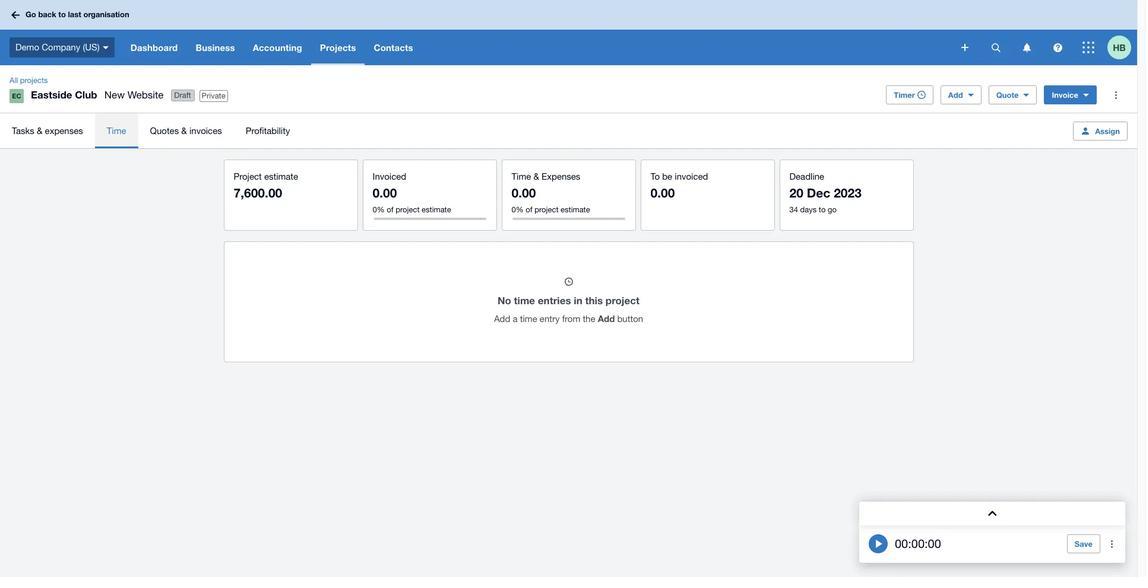 Task type: vqa. For each thing, say whether or not it's contained in the screenshot.
Date associated with Due Date
no



Task type: locate. For each thing, give the bounding box(es) containing it.
all projects
[[10, 76, 48, 85]]

0 horizontal spatial estimate
[[264, 172, 298, 182]]

0 horizontal spatial of
[[387, 205, 394, 214]]

back
[[38, 10, 56, 19]]

&
[[37, 126, 42, 136], [181, 126, 187, 136], [534, 172, 539, 182]]

quote button
[[989, 86, 1037, 105]]

svg image up add popup button
[[961, 44, 969, 51]]

demo company (us)
[[15, 42, 100, 52]]

3 0.00 from the left
[[651, 186, 675, 201]]

go back to last organisation link
[[7, 4, 136, 25]]

quote
[[996, 90, 1019, 100]]

time
[[107, 126, 126, 136], [512, 172, 531, 182]]

invoiced
[[373, 172, 406, 182]]

& right 'tasks'
[[37, 126, 42, 136]]

time inside tab
[[107, 126, 126, 136]]

go back to last organisation
[[26, 10, 129, 19]]

& inside time & expenses 0.00 0% of project estimate
[[534, 172, 539, 182]]

projects
[[320, 42, 356, 53]]

0.00 inside to be invoiced 0.00
[[651, 186, 675, 201]]

2 0% from the left
[[512, 205, 524, 214]]

dec
[[807, 186, 830, 201]]

0 vertical spatial to
[[58, 10, 66, 19]]

time for time
[[107, 126, 126, 136]]

1 vertical spatial time
[[512, 172, 531, 182]]

34
[[790, 205, 798, 214]]

ec
[[12, 92, 21, 100]]

business button
[[187, 30, 244, 65]]

svg image
[[11, 11, 20, 19], [1083, 42, 1095, 53], [991, 43, 1000, 52], [1023, 43, 1031, 52], [1053, 43, 1062, 52]]

estimate inside project estimate 7,600.00
[[264, 172, 298, 182]]

website
[[128, 89, 164, 101]]

entries
[[538, 295, 571, 307]]

invoices
[[189, 126, 222, 136]]

of
[[387, 205, 394, 214], [526, 205, 533, 214]]

of inside time & expenses 0.00 0% of project estimate
[[526, 205, 533, 214]]

navigation
[[122, 30, 953, 65]]

project
[[396, 205, 420, 214], [535, 205, 559, 214], [606, 295, 640, 307]]

estimate inside time & expenses 0.00 0% of project estimate
[[561, 205, 590, 214]]

0 horizontal spatial project
[[396, 205, 420, 214]]

& for tasks
[[37, 126, 42, 136]]

add for add
[[948, 90, 963, 100]]

all
[[10, 76, 18, 85]]

svg image right (us)
[[103, 46, 109, 49]]

banner
[[0, 0, 1137, 65]]

1 horizontal spatial to
[[819, 205, 826, 214]]

project
[[234, 172, 262, 182]]

go
[[26, 10, 36, 19]]

2 horizontal spatial project
[[606, 295, 640, 307]]

0.00 inside time & expenses 0.00 0% of project estimate
[[512, 186, 536, 201]]

projects
[[20, 76, 48, 85]]

quotes
[[150, 126, 179, 136]]

2 horizontal spatial &
[[534, 172, 539, 182]]

1 0% from the left
[[373, 205, 385, 214]]

20
[[790, 186, 803, 201]]

entry
[[540, 314, 560, 324]]

& left expenses on the top of page
[[534, 172, 539, 182]]

0 horizontal spatial 0.00
[[373, 186, 397, 201]]

projects button
[[311, 30, 365, 65]]

profitability link
[[234, 113, 302, 148]]

add for add a time entry from the add button
[[494, 314, 510, 324]]

invoiced
[[675, 172, 708, 182]]

estimate
[[264, 172, 298, 182], [422, 205, 451, 214], [561, 205, 590, 214]]

0.00 for time & expenses 0.00 0% of project estimate
[[512, 186, 536, 201]]

profitability
[[246, 126, 290, 136]]

assign button
[[1073, 121, 1128, 140]]

deadline
[[790, 172, 824, 182]]

2 horizontal spatial 0.00
[[651, 186, 675, 201]]

0 horizontal spatial add
[[494, 314, 510, 324]]

in
[[574, 295, 582, 307]]

2 0.00 from the left
[[512, 186, 536, 201]]

deadline 20 dec 2023 34 days to go
[[790, 172, 862, 214]]

project down expenses on the top of page
[[535, 205, 559, 214]]

invoice
[[1052, 90, 1078, 100]]

1 horizontal spatial time
[[512, 172, 531, 182]]

0%
[[373, 205, 385, 214], [512, 205, 524, 214]]

business
[[196, 42, 235, 53]]

1 of from the left
[[387, 205, 394, 214]]

svg image
[[961, 44, 969, 51], [103, 46, 109, 49]]

0 vertical spatial time
[[107, 126, 126, 136]]

time inside time & expenses 0.00 0% of project estimate
[[512, 172, 531, 182]]

add
[[948, 90, 963, 100], [598, 314, 615, 324], [494, 314, 510, 324]]

to left go
[[819, 205, 826, 214]]

add right the
[[598, 314, 615, 324]]

time right no
[[514, 295, 535, 307]]

tasks
[[12, 126, 34, 136]]

to
[[58, 10, 66, 19], [819, 205, 826, 214]]

add right the timer button
[[948, 90, 963, 100]]

0 horizontal spatial &
[[37, 126, 42, 136]]

1 horizontal spatial estimate
[[422, 205, 451, 214]]

invoice button
[[1044, 86, 1097, 105]]

& right quotes
[[181, 126, 187, 136]]

more options image
[[1100, 533, 1124, 556]]

project inside invoiced 0.00 0% of project estimate
[[396, 205, 420, 214]]

navigation containing dashboard
[[122, 30, 953, 65]]

0 horizontal spatial svg image
[[103, 46, 109, 49]]

svg image left go
[[11, 11, 20, 19]]

1 vertical spatial time
[[520, 314, 537, 324]]

0 horizontal spatial 0%
[[373, 205, 385, 214]]

time tab
[[95, 113, 138, 148]]

1 horizontal spatial 0.00
[[512, 186, 536, 201]]

0 horizontal spatial to
[[58, 10, 66, 19]]

to left last
[[58, 10, 66, 19]]

time & expenses 0.00 0% of project estimate
[[512, 172, 590, 214]]

to be invoiced 0.00
[[651, 172, 708, 201]]

invoiced 0.00 0% of project estimate
[[373, 172, 451, 214]]

2 horizontal spatial estimate
[[561, 205, 590, 214]]

0.00 inside invoiced 0.00 0% of project estimate
[[373, 186, 397, 201]]

private
[[202, 91, 225, 100]]

accounting button
[[244, 30, 311, 65]]

1 vertical spatial to
[[819, 205, 826, 214]]

1 0.00 from the left
[[373, 186, 397, 201]]

no
[[498, 295, 511, 307]]

project up button
[[606, 295, 640, 307]]

2 of from the left
[[526, 205, 533, 214]]

tasks & expenses link
[[0, 113, 95, 148]]

2 horizontal spatial add
[[948, 90, 963, 100]]

1 horizontal spatial of
[[526, 205, 533, 214]]

0.00
[[373, 186, 397, 201], [512, 186, 536, 201], [651, 186, 675, 201]]

time down new
[[107, 126, 126, 136]]

1 horizontal spatial 0%
[[512, 205, 524, 214]]

club
[[75, 88, 97, 101]]

quotes & invoices
[[150, 126, 222, 136]]

project down invoiced
[[396, 205, 420, 214]]

contacts button
[[365, 30, 422, 65]]

add left "a"
[[494, 314, 510, 324]]

assign
[[1095, 126, 1120, 136]]

& for quotes
[[181, 126, 187, 136]]

add inside add a time entry from the add button
[[494, 314, 510, 324]]

time left expenses on the top of page
[[512, 172, 531, 182]]

time
[[514, 295, 535, 307], [520, 314, 537, 324]]

time right "a"
[[520, 314, 537, 324]]

1 horizontal spatial &
[[181, 126, 187, 136]]

add a time entry from the add button
[[494, 314, 643, 324]]

add button
[[941, 86, 981, 105]]

project inside time & expenses 0.00 0% of project estimate
[[535, 205, 559, 214]]

0 horizontal spatial time
[[107, 126, 126, 136]]

1 horizontal spatial project
[[535, 205, 559, 214]]

go
[[828, 205, 837, 214]]

eastside
[[31, 88, 72, 101]]

add inside popup button
[[948, 90, 963, 100]]



Task type: describe. For each thing, give the bounding box(es) containing it.
start timer image
[[869, 535, 888, 554]]

svg image inside go back to last organisation link
[[11, 11, 20, 19]]

tasks & expenses
[[12, 126, 83, 136]]

svg image up quote
[[991, 43, 1000, 52]]

from
[[562, 314, 580, 324]]

hb button
[[1108, 30, 1137, 65]]

1 horizontal spatial add
[[598, 314, 615, 324]]

accounting
[[253, 42, 302, 53]]

to inside deadline 20 dec 2023 34 days to go
[[819, 205, 826, 214]]

svg image up invoice
[[1053, 43, 1062, 52]]

2023
[[834, 186, 862, 201]]

project estimate 7,600.00
[[234, 172, 298, 201]]

expenses
[[45, 126, 83, 136]]

0% inside time & expenses 0.00 0% of project estimate
[[512, 205, 524, 214]]

hb
[[1113, 42, 1126, 53]]

banner containing hb
[[0, 0, 1137, 65]]

new
[[104, 89, 125, 101]]

button
[[617, 314, 643, 324]]

save
[[1075, 540, 1093, 549]]

new website
[[104, 89, 164, 101]]

organisation
[[83, 10, 129, 19]]

(us)
[[83, 42, 100, 52]]

demo company (us) button
[[0, 30, 122, 65]]

estimate inside invoiced 0.00 0% of project estimate
[[422, 205, 451, 214]]

no time entries in this project
[[498, 295, 640, 307]]

0% inside invoiced 0.00 0% of project estimate
[[373, 205, 385, 214]]

more options image
[[1104, 83, 1128, 107]]

contacts
[[374, 42, 413, 53]]

be
[[662, 172, 672, 182]]

0 vertical spatial time
[[514, 295, 535, 307]]

all projects link
[[5, 75, 53, 87]]

dashboard link
[[122, 30, 187, 65]]

& for time
[[534, 172, 539, 182]]

timer
[[894, 90, 915, 100]]

eastside club
[[31, 88, 97, 101]]

time inside add a time entry from the add button
[[520, 314, 537, 324]]

of inside invoiced 0.00 0% of project estimate
[[387, 205, 394, 214]]

time for time & expenses 0.00 0% of project estimate
[[512, 172, 531, 182]]

company
[[42, 42, 80, 52]]

dashboard
[[130, 42, 178, 53]]

timer button
[[886, 86, 933, 105]]

7,600.00
[[234, 186, 282, 201]]

svg image inside demo company (us) popup button
[[103, 46, 109, 49]]

0.00 for to be invoiced 0.00
[[651, 186, 675, 201]]

draft
[[174, 91, 191, 100]]

svg image up 'quote' popup button
[[1023, 43, 1031, 52]]

demo
[[15, 42, 39, 52]]

expenses
[[542, 172, 580, 182]]

this
[[585, 295, 603, 307]]

quotes & invoices link
[[138, 113, 234, 148]]

1 horizontal spatial svg image
[[961, 44, 969, 51]]

00:00:00
[[895, 537, 941, 551]]

days
[[800, 205, 817, 214]]

a
[[513, 314, 518, 324]]

save button
[[1067, 535, 1100, 554]]

svg image left the hb
[[1083, 42, 1095, 53]]

time link
[[95, 113, 138, 148]]

last
[[68, 10, 81, 19]]

to
[[651, 172, 660, 182]]

the
[[583, 314, 595, 324]]



